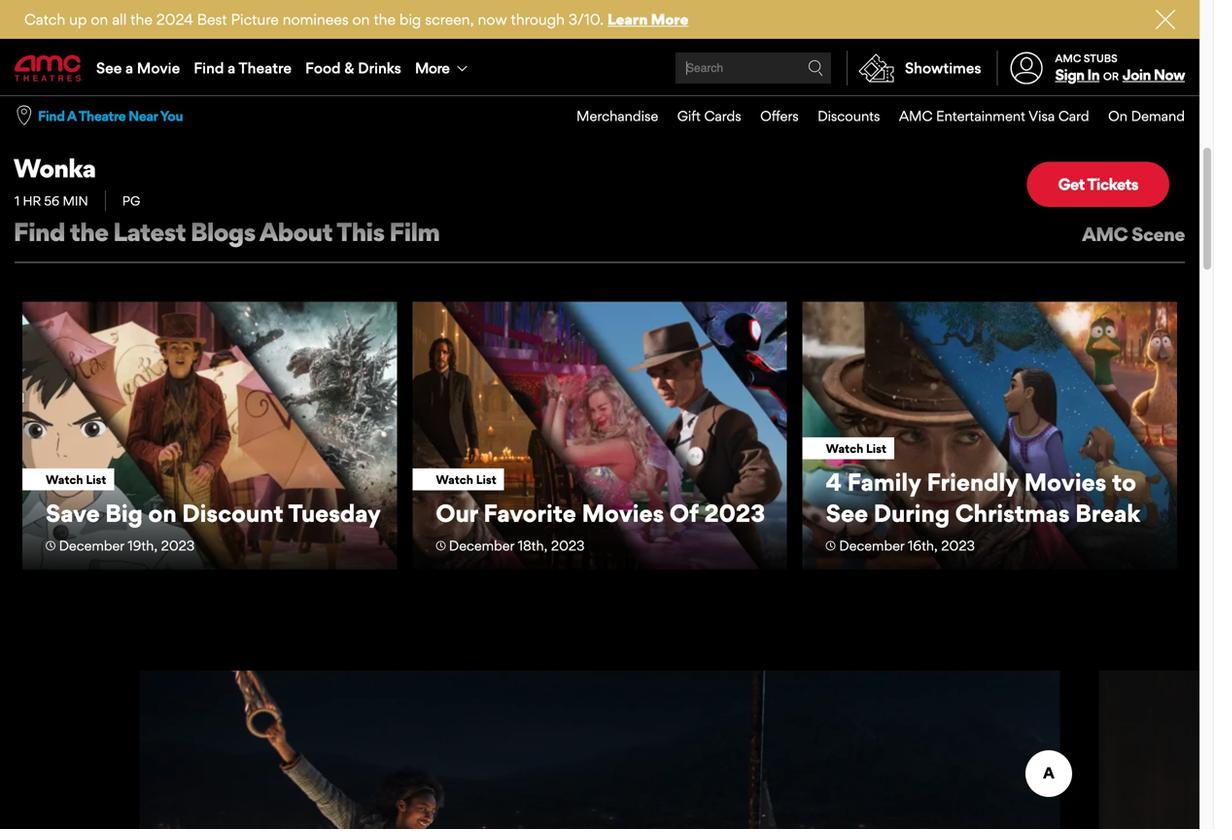 Task type: locate. For each thing, give the bounding box(es) containing it.
0 horizontal spatial list
[[86, 473, 106, 487]]

now
[[478, 10, 507, 28]]

1 vertical spatial find
[[38, 108, 65, 125]]

watch up our
[[436, 473, 474, 487]]

56
[[44, 193, 59, 209]]

2024
[[156, 10, 193, 28]]

watch for 4
[[826, 441, 864, 456]]

0 vertical spatial menu
[[0, 41, 1200, 95]]

2 horizontal spatial watch list
[[826, 441, 887, 456]]

movie
[[137, 59, 180, 77]]

theatre for a
[[78, 108, 126, 125]]

4
[[826, 468, 842, 497]]

1 horizontal spatial list
[[476, 473, 497, 487]]

december 19th, 2023
[[59, 538, 195, 554]]

0 vertical spatial wonka
[[56, 99, 109, 120]]

watch list up save
[[46, 473, 106, 487]]

menu down showtimes "image"
[[558, 96, 1186, 136]]

watch up 4
[[826, 441, 864, 456]]

0 horizontal spatial watch
[[46, 473, 83, 487]]

see inside 4 family friendly movies to see during christmas break
[[826, 499, 869, 528]]

on right nominees
[[353, 10, 370, 28]]

big
[[105, 499, 143, 528]]

see up wonka | trailer
[[96, 59, 122, 77]]

1 horizontal spatial watch
[[436, 473, 474, 487]]

cards
[[705, 108, 742, 125]]

1 vertical spatial more
[[415, 59, 450, 77]]

theatre for a
[[239, 59, 292, 77]]

1 horizontal spatial on
[[148, 499, 177, 528]]

theatre
[[239, 59, 292, 77], [78, 108, 126, 125]]

theatre inside button
[[78, 108, 126, 125]]

movies up break
[[1025, 468, 1107, 497]]

wonka left '|'
[[56, 99, 109, 120]]

learn
[[608, 10, 648, 28]]

close this dialog image
[[1166, 770, 1186, 789]]

to
[[1113, 468, 1137, 497]]

december 16th, 2023
[[840, 538, 975, 554]]

amc down get tickets link
[[1083, 223, 1129, 246]]

more right learn
[[651, 10, 689, 28]]

4 family friendly movies to see during christmas break
[[826, 468, 1141, 528]]

2 vertical spatial find
[[13, 216, 65, 247]]

on demand link
[[1090, 96, 1186, 136]]

2023 for save big on discount tuesday
[[161, 538, 195, 554]]

watch list up our
[[436, 473, 497, 487]]

gift
[[678, 108, 701, 125]]

theatre down picture
[[239, 59, 292, 77]]

a down picture
[[228, 59, 236, 77]]

2023 for 4 family friendly movies to see during christmas break
[[942, 538, 975, 554]]

amc for amc entertainment visa card
[[900, 108, 933, 125]]

2 horizontal spatial watch
[[826, 441, 864, 456]]

through
[[511, 10, 565, 28]]

on left all
[[91, 10, 108, 28]]

amc for amc scene
[[1083, 223, 1129, 246]]

2023
[[705, 499, 766, 528], [161, 538, 195, 554], [551, 538, 585, 554], [942, 538, 975, 554]]

watch up save
[[46, 473, 83, 487]]

watch list for save
[[46, 473, 106, 487]]

find down best
[[194, 59, 224, 77]]

food & drinks
[[305, 59, 402, 77]]

0 horizontal spatial theatre
[[78, 108, 126, 125]]

1 horizontal spatial theatre
[[239, 59, 292, 77]]

3/10.
[[569, 10, 604, 28]]

magic of the holidays
[[514, 99, 676, 120]]

find for find the latest blogs about this film
[[13, 216, 65, 247]]

1 horizontal spatial amc
[[1056, 52, 1082, 65]]

december left 16th,
[[840, 538, 905, 554]]

watch list up 4
[[826, 441, 887, 456]]

find for find a theatre near you
[[38, 108, 65, 125]]

more button
[[408, 41, 479, 95]]

learn more link
[[608, 10, 689, 28]]

big
[[400, 10, 421, 28]]

1 december from the left
[[59, 538, 124, 554]]

0 vertical spatial movies
[[1025, 468, 1107, 497]]

find inside button
[[38, 108, 65, 125]]

movies left of
[[582, 499, 665, 528]]

list up family
[[867, 441, 887, 456]]

december down our
[[449, 538, 515, 554]]

1 horizontal spatial movies
[[1025, 468, 1107, 497]]

on up '19th,'
[[148, 499, 177, 528]]

trailer
[[120, 99, 165, 120]]

0 vertical spatial find
[[194, 59, 224, 77]]

a for movie
[[125, 59, 133, 77]]

a
[[125, 59, 133, 77], [228, 59, 236, 77]]

christmas
[[956, 499, 1071, 528]]

|
[[113, 99, 117, 120]]

find the latest blogs about this film
[[13, 216, 440, 247]]

1 vertical spatial theatre
[[78, 108, 126, 125]]

1 horizontal spatial more
[[651, 10, 689, 28]]

film
[[389, 216, 440, 247]]

1 horizontal spatial watch list
[[436, 473, 497, 487]]

amc inside "amc stubs sign in or join now"
[[1056, 52, 1082, 65]]

2023 right '19th,'
[[161, 538, 195, 554]]

0 horizontal spatial amc
[[900, 108, 933, 125]]

save big on discount tuesday
[[46, 499, 381, 528]]

wonka up 56
[[13, 153, 96, 184]]

0 horizontal spatial a
[[125, 59, 133, 77]]

blogs
[[191, 216, 255, 247]]

watch list for 4
[[826, 441, 887, 456]]

december for family
[[840, 538, 905, 554]]

entertainment
[[937, 108, 1026, 125]]

family
[[848, 468, 922, 497]]

theatre right a
[[78, 108, 126, 125]]

3 december from the left
[[840, 538, 905, 554]]

find a theatre
[[194, 59, 292, 77]]

0 vertical spatial amc
[[1056, 52, 1082, 65]]

list
[[867, 441, 887, 456], [86, 473, 106, 487], [476, 473, 497, 487]]

this
[[337, 216, 385, 247]]

magic
[[514, 99, 561, 120]]

amc down showtimes link
[[900, 108, 933, 125]]

join now button
[[1123, 66, 1186, 84]]

list up save
[[86, 473, 106, 487]]

0 horizontal spatial on
[[91, 10, 108, 28]]

0 horizontal spatial see
[[96, 59, 122, 77]]

0 vertical spatial more
[[651, 10, 689, 28]]

best
[[197, 10, 227, 28]]

december for big
[[59, 538, 124, 554]]

sign
[[1056, 66, 1085, 84]]

2 december from the left
[[449, 538, 515, 554]]

list for big
[[86, 473, 106, 487]]

wonka | trailer link
[[29, 0, 258, 151]]

0 horizontal spatial december
[[59, 538, 124, 554]]

2 horizontal spatial amc
[[1083, 223, 1129, 246]]

2023 right 18th,
[[551, 538, 585, 554]]

food & drinks link
[[299, 41, 408, 95]]

1 vertical spatial see
[[826, 499, 869, 528]]

1 horizontal spatial see
[[826, 499, 869, 528]]

sign in or join amc stubs element
[[997, 41, 1186, 95]]

0 horizontal spatial more
[[415, 59, 450, 77]]

merchandise link
[[558, 96, 659, 136]]

find down hr
[[13, 216, 65, 247]]

0 horizontal spatial movies
[[582, 499, 665, 528]]

1 vertical spatial movies
[[582, 499, 665, 528]]

amc
[[1056, 52, 1082, 65], [900, 108, 933, 125], [1083, 223, 1129, 246]]

december down save
[[59, 538, 124, 554]]

2 a from the left
[[228, 59, 236, 77]]

menu
[[0, 41, 1200, 95], [558, 96, 1186, 136]]

gift cards
[[678, 108, 742, 125]]

catch up on all the 2024 best picture nominees on the big screen, now through 3/10. learn more
[[24, 10, 689, 28]]

pg
[[122, 193, 140, 209]]

search the AMC website text field
[[684, 61, 808, 75]]

amc logo image
[[15, 55, 83, 81], [15, 55, 83, 81]]

2 horizontal spatial list
[[867, 441, 887, 456]]

on demand
[[1109, 108, 1186, 125]]

watch
[[826, 441, 864, 456], [46, 473, 83, 487], [436, 473, 474, 487]]

2 horizontal spatial december
[[840, 538, 905, 554]]

user profile image
[[1000, 52, 1054, 84]]

see down 4
[[826, 499, 869, 528]]

offers link
[[742, 96, 799, 136]]

menu up magic of the holidays
[[0, 41, 1200, 95]]

1 hr 56 min
[[15, 193, 88, 209]]

1 a from the left
[[125, 59, 133, 77]]

2023 for our favorite movies of 2023
[[551, 538, 585, 554]]

1 horizontal spatial december
[[449, 538, 515, 554]]

0 horizontal spatial watch list
[[46, 473, 106, 487]]

watch list
[[826, 441, 887, 456], [46, 473, 106, 487], [436, 473, 497, 487]]

1 vertical spatial amc
[[900, 108, 933, 125]]

about
[[260, 216, 333, 247]]

0 vertical spatial theatre
[[239, 59, 292, 77]]

1 vertical spatial menu
[[558, 96, 1186, 136]]

watch for our
[[436, 473, 474, 487]]

2 vertical spatial amc
[[1083, 223, 1129, 246]]

a
[[67, 108, 76, 125]]

more down screen,
[[415, 59, 450, 77]]

2023 right 16th,
[[942, 538, 975, 554]]

min
[[63, 193, 88, 209]]

1 vertical spatial wonka
[[13, 153, 96, 184]]

find left a
[[38, 108, 65, 125]]

break
[[1076, 499, 1141, 528]]

discounts
[[818, 108, 881, 125]]

amc up sign
[[1056, 52, 1082, 65]]

get
[[1059, 174, 1085, 194]]

a left the movie
[[125, 59, 133, 77]]

1 horizontal spatial a
[[228, 59, 236, 77]]

list up our
[[476, 473, 497, 487]]



Task type: vqa. For each thing, say whether or not it's contained in the screenshot.
1
yes



Task type: describe. For each thing, give the bounding box(es) containing it.
latest
[[113, 216, 186, 247]]

or
[[1104, 70, 1120, 83]]

our favorite movies of 2023
[[436, 499, 766, 528]]

discounts link
[[799, 96, 881, 136]]

amc scene
[[1083, 223, 1186, 246]]

of
[[670, 499, 699, 528]]

of
[[564, 99, 579, 120]]

stubs
[[1084, 52, 1118, 65]]

join
[[1123, 66, 1151, 84]]

watch list for our
[[436, 473, 497, 487]]

find a theatre link
[[187, 41, 299, 95]]

the left big
[[374, 10, 396, 28]]

0 vertical spatial see
[[96, 59, 122, 77]]

16th,
[[908, 538, 938, 554]]

drinks
[[358, 59, 402, 77]]

on
[[1109, 108, 1128, 125]]

get tickets
[[1059, 174, 1139, 194]]

submit search icon image
[[808, 60, 824, 76]]

amc stubs sign in or join now
[[1056, 52, 1186, 84]]

hr
[[23, 193, 41, 209]]

1
[[15, 193, 20, 209]]

nominees
[[283, 10, 349, 28]]

watch for save
[[46, 473, 83, 487]]

near
[[128, 108, 158, 125]]

offers
[[761, 108, 799, 125]]

on for tuesday
[[148, 499, 177, 528]]

find for find a theatre
[[194, 59, 224, 77]]

find a theatre near you
[[38, 108, 183, 125]]

all
[[112, 10, 127, 28]]

get tickets link
[[1028, 162, 1170, 207]]

friendly
[[927, 468, 1019, 497]]

discount
[[182, 499, 284, 528]]

merchandise
[[577, 108, 659, 125]]

favorite
[[484, 499, 577, 528]]

menu containing merchandise
[[558, 96, 1186, 136]]

food
[[305, 59, 341, 77]]

demand
[[1132, 108, 1186, 125]]

scene
[[1132, 223, 1186, 246]]

tuesday
[[288, 499, 381, 528]]

you
[[160, 108, 183, 125]]

december for favorite
[[449, 538, 515, 554]]

during
[[874, 499, 950, 528]]

the down min
[[70, 216, 108, 247]]

wonka for wonka
[[13, 153, 96, 184]]

a for theatre
[[228, 59, 236, 77]]

tickets
[[1088, 174, 1139, 194]]

the right all
[[131, 10, 153, 28]]

amc for amc stubs sign in or join now
[[1056, 52, 1082, 65]]

december 18th, 2023
[[449, 538, 585, 554]]

catch
[[24, 10, 65, 28]]

gift cards link
[[659, 96, 742, 136]]

in
[[1088, 66, 1100, 84]]

list for favorite
[[476, 473, 497, 487]]

showtimes image
[[848, 51, 906, 86]]

2 horizontal spatial on
[[353, 10, 370, 28]]

movies inside 4 family friendly movies to see during christmas break
[[1025, 468, 1107, 497]]

showtimes
[[906, 59, 982, 77]]

2023 right of
[[705, 499, 766, 528]]

amc entertainment visa card link
[[881, 96, 1090, 136]]

18th,
[[518, 538, 548, 554]]

on for the
[[91, 10, 108, 28]]

find a theatre near you button
[[38, 107, 183, 126]]

sign in button
[[1056, 66, 1100, 84]]

up
[[69, 10, 87, 28]]

picture
[[231, 10, 279, 28]]

19th,
[[128, 538, 158, 554]]

list for family
[[867, 441, 887, 456]]

&
[[345, 59, 355, 77]]

more inside button
[[415, 59, 450, 77]]

screen,
[[425, 10, 474, 28]]

menu containing more
[[0, 41, 1200, 95]]

visa
[[1029, 108, 1056, 125]]

holidays
[[611, 99, 676, 120]]

the right of
[[583, 99, 608, 120]]

amc scene link
[[1083, 223, 1186, 246]]

wonka | trailer
[[56, 99, 165, 120]]

see a movie
[[96, 59, 180, 77]]

now
[[1154, 66, 1186, 84]]

showtimes link
[[847, 51, 982, 86]]

wonka for wonka | trailer
[[56, 99, 109, 120]]

save
[[46, 499, 100, 528]]

see a movie link
[[89, 41, 187, 95]]

magic of the holidays link
[[486, 0, 715, 151]]

our
[[436, 499, 478, 528]]

amc entertainment visa card
[[900, 108, 1090, 125]]



